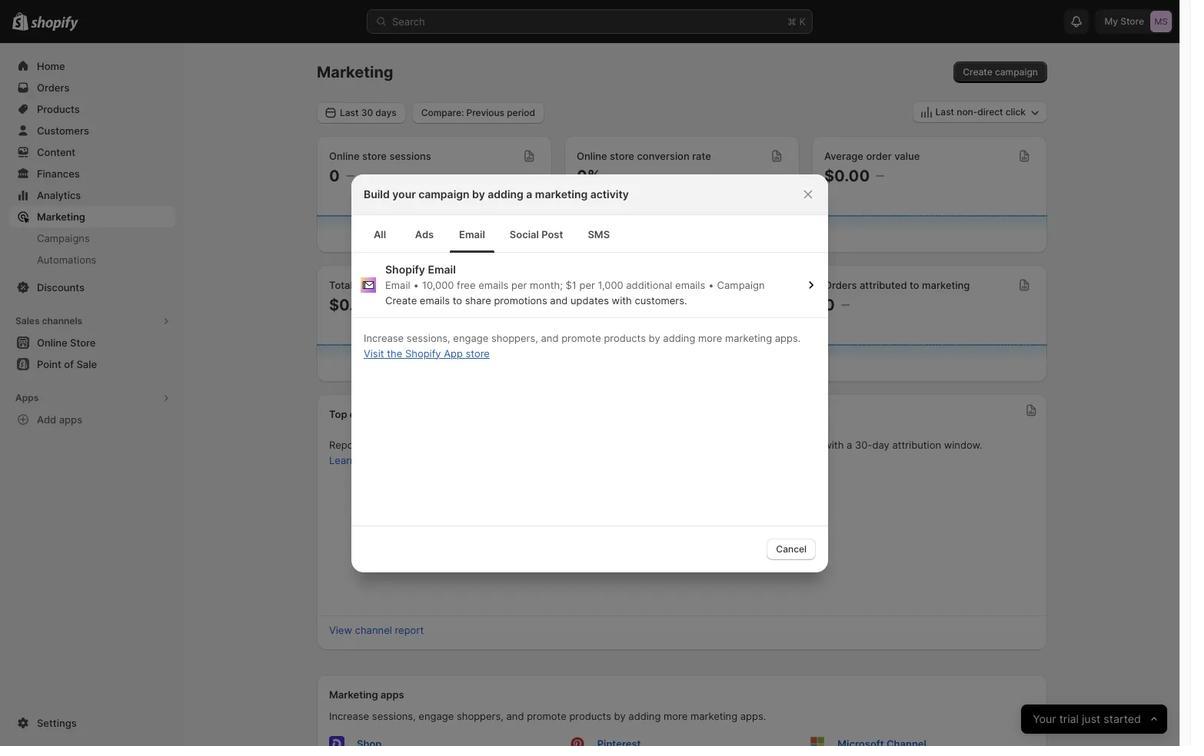 Task type: describe. For each thing, give the bounding box(es) containing it.
create campaign button
[[954, 62, 1048, 83]]

visit
[[364, 347, 384, 360]]

search
[[392, 15, 425, 28]]

settings link
[[9, 713, 175, 735]]

create campaign
[[963, 66, 1038, 78]]

2 horizontal spatial emails
[[675, 279, 706, 291]]

sessions, for increase sessions, engage shoppers, and promote products by adding more marketing apps. visit the shopify app store
[[407, 332, 451, 344]]

value
[[895, 150, 920, 162]]

store.
[[748, 439, 775, 452]]

range
[[711, 525, 739, 538]]

app
[[615, 439, 633, 452]]

online store conversion rate
[[577, 150, 711, 162]]

online for 0
[[329, 150, 360, 162]]

automations link
[[9, 249, 175, 271]]

learn
[[329, 455, 356, 467]]

social post
[[510, 228, 563, 240]]

performance
[[391, 408, 453, 421]]

customers.
[[635, 294, 687, 307]]

increase for increase sessions, engage shoppers, and promote products by adding more marketing apps.
[[329, 711, 369, 723]]

sales
[[356, 279, 380, 292]]

apps for marketing apps
[[381, 689, 404, 702]]

cancel button
[[767, 539, 816, 560]]

2 per from the left
[[580, 279, 595, 291]]

shopify inside increase sessions, engage shoppers, and promote products by adding more marketing apps. visit the shopify app store
[[405, 347, 441, 360]]

30-
[[855, 439, 873, 452]]

month;
[[530, 279, 563, 291]]

discounts link
[[9, 277, 175, 298]]

to inside reporting is based on your utm parameters and connected app activities to your online store. reported with a 30-day attribution window. learn more
[[681, 439, 690, 452]]

with inside reporting is based on your utm parameters and connected app activities to your online store. reported with a 30-day attribution window. learn more
[[824, 439, 844, 452]]

a inside reporting is based on your utm parameters and connected app activities to your online store. reported with a 30-day attribution window. learn more
[[847, 439, 853, 452]]

1 horizontal spatial email
[[428, 263, 456, 276]]

⌘
[[788, 15, 797, 28]]

more for increase sessions, engage shoppers, and promote products by adding more marketing apps. visit the shopify app store
[[698, 332, 723, 344]]

10,000
[[422, 279, 454, 291]]

more inside reporting is based on your utm parameters and connected app activities to your online store. reported with a 30-day attribution window. learn more
[[359, 455, 383, 467]]

post
[[542, 228, 563, 240]]

campaigns link
[[9, 228, 175, 249]]

1,000
[[598, 279, 624, 291]]

orders attributed to marketing
[[825, 279, 970, 292]]

the inside increase sessions, engage shoppers, and promote products by adding more marketing apps. visit the shopify app store
[[387, 347, 403, 360]]

0 horizontal spatial email
[[385, 279, 410, 291]]

all button
[[358, 216, 402, 253]]

sales channels button
[[9, 311, 175, 332]]

marketing inside increase sessions, engage shoppers, and promote products by adding more marketing apps. visit the shopify app store
[[725, 332, 772, 344]]

shoppers, for increase sessions, engage shoppers, and promote products by adding more marketing apps. visit the shopify app store
[[491, 332, 538, 344]]

average
[[825, 150, 864, 162]]

learn more link
[[329, 455, 383, 467]]

cancel
[[776, 543, 807, 555]]

apps
[[15, 392, 39, 404]]

social
[[510, 228, 539, 240]]

store for 0%
[[610, 150, 635, 162]]

total sales
[[329, 279, 380, 292]]

utm
[[459, 439, 482, 452]]

shopify email email • 10,000 free emails per month; $1 per 1,000 additional emails • campaign create emails to share promotions and updates with customers.
[[385, 263, 765, 307]]

online for 0%
[[577, 150, 607, 162]]

$0.00 for average
[[825, 167, 870, 185]]

1 per from the left
[[512, 279, 527, 291]]

no change image for online store conversion rate
[[607, 170, 615, 182]]

0 horizontal spatial by
[[472, 187, 485, 200]]

view channel report
[[329, 625, 424, 637]]

0 horizontal spatial adding
[[488, 187, 524, 200]]

add apps
[[37, 414, 82, 426]]

increase sessions, engage shoppers, and promote products by adding more marketing apps. visit the shopify app store
[[364, 332, 801, 360]]

selected
[[741, 525, 782, 538]]

attribution
[[893, 439, 942, 452]]

0 for online
[[329, 167, 340, 185]]

based
[[389, 439, 418, 452]]

rate
[[692, 150, 711, 162]]

build your campaign by adding a marketing activity
[[364, 187, 629, 200]]

2 horizontal spatial your
[[693, 439, 714, 452]]

products for increase sessions, engage shoppers, and promote products by adding more marketing apps. visit the shopify app store
[[604, 332, 646, 344]]

2 vertical spatial marketing
[[329, 689, 378, 702]]

k
[[800, 15, 806, 28]]

to inside shopify email email • 10,000 free emails per month; $1 per 1,000 additional emails • campaign create emails to share promotions and updates with customers.
[[453, 294, 462, 307]]

build your campaign by adding a marketing activity dialog
[[0, 174, 1180, 573]]

sessions, for increase sessions, engage shoppers, and promote products by adding more marketing apps.
[[372, 711, 416, 723]]

window.
[[944, 439, 983, 452]]

data
[[598, 525, 620, 538]]

to up 'customers.'
[[656, 279, 665, 292]]

marketing apps
[[329, 689, 404, 702]]

1 horizontal spatial emails
[[479, 279, 509, 291]]

sessions
[[390, 150, 431, 162]]

$1
[[566, 279, 577, 291]]

view channel report button
[[320, 620, 433, 642]]

0%
[[577, 167, 601, 185]]



Task type: vqa. For each thing, say whether or not it's contained in the screenshot.
"engage" within the "Increase sessions, engage shoppers, and promote products by adding more marketing apps. Visit the Shopify App store"
yes



Task type: locate. For each thing, give the bounding box(es) containing it.
1 vertical spatial email
[[428, 263, 456, 276]]

report
[[395, 625, 424, 637]]

date
[[687, 525, 709, 538]]

1 horizontal spatial apps.
[[775, 332, 801, 344]]

$0.00 for total
[[329, 296, 375, 315]]

channel right the top
[[350, 408, 388, 421]]

0 horizontal spatial 0
[[329, 167, 340, 185]]

increase sessions, engage shoppers, and promote products by adding more marketing apps.
[[329, 711, 766, 723]]

1 horizontal spatial •
[[709, 279, 714, 291]]

1 vertical spatial adding
[[663, 332, 696, 344]]

0 vertical spatial shoppers,
[[491, 332, 538, 344]]

no change image down orders on the top right of the page
[[841, 299, 850, 312]]

1 horizontal spatial your
[[435, 439, 456, 452]]

shoppers,
[[491, 332, 538, 344], [457, 711, 504, 723]]

1 vertical spatial sales
[[15, 315, 40, 327]]

1 horizontal spatial with
[[824, 439, 844, 452]]

1 vertical spatial campaign
[[419, 187, 470, 200]]

0 vertical spatial with
[[612, 294, 632, 307]]

1 vertical spatial apps.
[[741, 711, 766, 723]]

store for 0
[[362, 150, 387, 162]]

0 vertical spatial apps
[[59, 414, 82, 426]]

1 vertical spatial shopify
[[405, 347, 441, 360]]

0 horizontal spatial $0.00
[[329, 296, 375, 315]]

app
[[444, 347, 463, 360]]

apps down view channel report button
[[381, 689, 404, 702]]

1 attributed from the left
[[605, 279, 653, 292]]

1 vertical spatial apps
[[381, 689, 404, 702]]

and inside shopify email email • 10,000 free emails per month; $1 per 1,000 additional emails • campaign create emails to share promotions and updates with customers.
[[550, 294, 568, 307]]

1 horizontal spatial sales
[[577, 279, 603, 292]]

0 vertical spatial channel
[[350, 408, 388, 421]]

attributed up 'customers.'
[[605, 279, 653, 292]]

view
[[329, 625, 352, 637]]

shoppers, inside increase sessions, engage shoppers, and promote products by adding more marketing apps. visit the shopify app store
[[491, 332, 538, 344]]

0 horizontal spatial •
[[414, 279, 419, 291]]

emails down 10,000
[[420, 294, 450, 307]]

engage for increase sessions, engage shoppers, and promote products by adding more marketing apps.
[[419, 711, 454, 723]]

add
[[37, 414, 56, 426]]

0 horizontal spatial more
[[359, 455, 383, 467]]

by
[[472, 187, 485, 200], [649, 332, 661, 344], [614, 711, 626, 723]]

0 vertical spatial a
[[526, 187, 533, 200]]

found
[[622, 525, 650, 538]]

top channel performance
[[329, 408, 453, 421]]

sales left channels
[[15, 315, 40, 327]]

0 vertical spatial adding
[[488, 187, 524, 200]]

0 vertical spatial more
[[698, 332, 723, 344]]

1 vertical spatial promote
[[527, 711, 567, 723]]

reporting
[[329, 439, 375, 452]]

more inside increase sessions, engage shoppers, and promote products by adding more marketing apps. visit the shopify app store
[[698, 332, 723, 344]]

with down 1,000
[[612, 294, 632, 307]]

1 vertical spatial sessions,
[[372, 711, 416, 723]]

engage inside increase sessions, engage shoppers, and promote products by adding more marketing apps. visit the shopify app store
[[453, 332, 489, 344]]

by for increase sessions, engage shoppers, and promote products by adding more marketing apps. visit the shopify app store
[[649, 332, 661, 344]]

engage for increase sessions, engage shoppers, and promote products by adding more marketing apps. visit the shopify app store
[[453, 332, 489, 344]]

sales attributed to marketing
[[577, 279, 716, 292]]

per up updates
[[580, 279, 595, 291]]

no change image for orders attributed to marketing
[[841, 299, 850, 312]]

1 vertical spatial increase
[[329, 711, 369, 723]]

create
[[963, 66, 993, 78], [385, 294, 417, 307]]

1 horizontal spatial the
[[669, 525, 684, 538]]

1 vertical spatial shoppers,
[[457, 711, 504, 723]]

tab list inside the build your campaign by adding a marketing activity dialog
[[358, 215, 822, 253]]

adding for increase sessions, engage shoppers, and promote products by adding more marketing apps. visit the shopify app store
[[663, 332, 696, 344]]

2 horizontal spatial adding
[[663, 332, 696, 344]]

no change image for average order value
[[876, 170, 885, 182]]

1 horizontal spatial attributed
[[860, 279, 907, 292]]

channel inside button
[[355, 625, 392, 637]]

0 vertical spatial increase
[[364, 332, 404, 344]]

emails up share
[[479, 279, 509, 291]]

sales channels
[[15, 315, 82, 327]]

your inside dialog
[[393, 187, 416, 200]]

apps. inside increase sessions, engage shoppers, and promote products by adding more marketing apps. visit the shopify app store
[[775, 332, 801, 344]]

no change image down 'order'
[[876, 170, 885, 182]]

email down the build your campaign by adding a marketing activity
[[459, 228, 485, 240]]

reporting is based on your utm parameters and connected app activities to your online store. reported with a 30-day attribution window. learn more
[[329, 439, 983, 467]]

your right build
[[393, 187, 416, 200]]

0 vertical spatial sales
[[577, 279, 603, 292]]

online
[[717, 439, 745, 452]]

and inside reporting is based on your utm parameters and connected app activities to your online store. reported with a 30-day attribution window. learn more
[[541, 439, 559, 452]]

order
[[866, 150, 892, 162]]

products inside increase sessions, engage shoppers, and promote products by adding more marketing apps. visit the shopify app store
[[604, 332, 646, 344]]

• left campaign on the top
[[709, 279, 714, 291]]

2 online from the left
[[577, 150, 607, 162]]

1 vertical spatial create
[[385, 294, 417, 307]]

0 horizontal spatial emails
[[420, 294, 450, 307]]

sessions,
[[407, 332, 451, 344], [372, 711, 416, 723]]

online store sessions
[[329, 150, 431, 162]]

shopify left app
[[405, 347, 441, 360]]

0 horizontal spatial a
[[526, 187, 533, 200]]

apps for add apps
[[59, 414, 82, 426]]

apps. for increase sessions, engage shoppers, and promote products by adding more marketing apps.
[[741, 711, 766, 723]]

sales inside button
[[15, 315, 40, 327]]

0 horizontal spatial sales
[[15, 315, 40, 327]]

attributed for 0
[[860, 279, 907, 292]]

attributed for $0.00
[[605, 279, 653, 292]]

activities
[[635, 439, 678, 452]]

visit the shopify app store link
[[364, 347, 490, 360]]

marketing down view
[[329, 689, 378, 702]]

shopify inside shopify email email • 10,000 free emails per month; $1 per 1,000 additional emails • campaign create emails to share promotions and updates with customers.
[[385, 263, 425, 276]]

sessions, down the marketing apps
[[372, 711, 416, 723]]

updates
[[571, 294, 609, 307]]

a up social
[[526, 187, 533, 200]]

apps. for increase sessions, engage shoppers, and promote products by adding more marketing apps. visit the shopify app store
[[775, 332, 801, 344]]

no change image
[[381, 299, 389, 312]]

total
[[329, 279, 353, 292]]

sessions, up visit the shopify app store link
[[407, 332, 451, 344]]

2 horizontal spatial email
[[459, 228, 485, 240]]

1 vertical spatial with
[[824, 439, 844, 452]]

shopify image
[[31, 16, 79, 31]]

0 horizontal spatial create
[[385, 294, 417, 307]]

0 vertical spatial shopify
[[385, 263, 425, 276]]

0 vertical spatial marketing
[[317, 63, 393, 82]]

channel
[[350, 408, 388, 421], [355, 625, 392, 637]]

per up promotions
[[512, 279, 527, 291]]

increase inside increase sessions, engage shoppers, and promote products by adding more marketing apps. visit the shopify app store
[[364, 332, 404, 344]]

campaign inside create campaign button
[[995, 66, 1038, 78]]

a left the 30-
[[847, 439, 853, 452]]

promote
[[562, 332, 601, 344], [527, 711, 567, 723]]

apps.
[[775, 332, 801, 344], [741, 711, 766, 723]]

marketing
[[317, 63, 393, 82], [37, 211, 85, 223], [329, 689, 378, 702]]

campaign
[[717, 279, 765, 291]]

1 horizontal spatial per
[[580, 279, 595, 291]]

0 vertical spatial create
[[963, 66, 993, 78]]

email
[[459, 228, 485, 240], [428, 263, 456, 276], [385, 279, 410, 291]]

adding inside increase sessions, engage shoppers, and promote products by adding more marketing apps. visit the shopify app store
[[663, 332, 696, 344]]

1 vertical spatial engage
[[419, 711, 454, 723]]

promote for increase sessions, engage shoppers, and promote products by adding more marketing apps.
[[527, 711, 567, 723]]

marketing down the search
[[317, 63, 393, 82]]

0 vertical spatial 0
[[329, 167, 340, 185]]

build
[[364, 187, 390, 200]]

2 attributed from the left
[[860, 279, 907, 292]]

$0.00 for sales
[[577, 296, 622, 315]]

0 horizontal spatial the
[[387, 347, 403, 360]]

2 horizontal spatial by
[[649, 332, 661, 344]]

0 horizontal spatial attributed
[[605, 279, 653, 292]]

a inside dialog
[[526, 187, 533, 200]]

0 down orders on the top right of the page
[[825, 296, 835, 315]]

connected
[[562, 439, 612, 452]]

1 vertical spatial channel
[[355, 625, 392, 637]]

with left the 30-
[[824, 439, 844, 452]]

tab list
[[358, 215, 822, 253]]

1 horizontal spatial more
[[664, 711, 688, 723]]

no change image for sales attributed to marketing
[[629, 299, 637, 312]]

discounts
[[37, 282, 85, 294]]

email inside button
[[459, 228, 485, 240]]

1 horizontal spatial a
[[847, 439, 853, 452]]

on
[[421, 439, 432, 452]]

1 online from the left
[[329, 150, 360, 162]]

increase for increase sessions, engage shoppers, and promote products by adding more marketing apps. visit the shopify app store
[[364, 332, 404, 344]]

campaign inside the build your campaign by adding a marketing activity dialog
[[419, 187, 470, 200]]

no change image down "online store sessions"
[[346, 170, 354, 182]]

with inside shopify email email • 10,000 free emails per month; $1 per 1,000 additional emails • campaign create emails to share promotions and updates with customers.
[[612, 294, 632, 307]]

2 horizontal spatial more
[[698, 332, 723, 344]]

email button
[[447, 216, 498, 253]]

adding
[[488, 187, 524, 200], [663, 332, 696, 344], [629, 711, 661, 723]]

0 vertical spatial the
[[387, 347, 403, 360]]

no change image
[[346, 170, 354, 182], [607, 170, 615, 182], [876, 170, 885, 182], [629, 299, 637, 312], [841, 299, 850, 312]]

no data found for the date range selected
[[582, 525, 782, 538]]

sessions, inside increase sessions, engage shoppers, and promote products by adding more marketing apps. visit the shopify app store
[[407, 332, 451, 344]]

apps inside button
[[59, 414, 82, 426]]

average order value
[[825, 150, 920, 162]]

0 vertical spatial email
[[459, 228, 485, 240]]

email up no change image
[[385, 279, 410, 291]]

store inside increase sessions, engage shoppers, and promote products by adding more marketing apps. visit the shopify app store
[[466, 347, 490, 360]]

create inside button
[[963, 66, 993, 78]]

0 down "online store sessions"
[[329, 167, 340, 185]]

promote inside increase sessions, engage shoppers, and promote products by adding more marketing apps. visit the shopify app store
[[562, 332, 601, 344]]

settings
[[37, 718, 77, 730]]

orders
[[825, 279, 857, 292]]

store right app
[[466, 347, 490, 360]]

emails
[[479, 279, 509, 291], [675, 279, 706, 291], [420, 294, 450, 307]]

home
[[37, 60, 65, 72]]

0 horizontal spatial campaign
[[419, 187, 470, 200]]

0 vertical spatial campaign
[[995, 66, 1038, 78]]

apps right "add"
[[59, 414, 82, 426]]

0 horizontal spatial your
[[393, 187, 416, 200]]

to
[[656, 279, 665, 292], [910, 279, 920, 292], [453, 294, 462, 307], [681, 439, 690, 452]]

2 vertical spatial by
[[614, 711, 626, 723]]

$0.00
[[825, 167, 870, 185], [329, 296, 375, 315], [577, 296, 622, 315]]

promotions
[[494, 294, 547, 307]]

increase down the marketing apps
[[329, 711, 369, 723]]

sales for sales attributed to marketing
[[577, 279, 603, 292]]

marketing
[[535, 187, 588, 200], [668, 279, 716, 292], [922, 279, 970, 292], [725, 332, 772, 344], [691, 711, 738, 723]]

0 vertical spatial promote
[[562, 332, 601, 344]]

1 horizontal spatial create
[[963, 66, 993, 78]]

1 horizontal spatial by
[[614, 711, 626, 723]]

2 vertical spatial adding
[[629, 711, 661, 723]]

•
[[414, 279, 419, 291], [709, 279, 714, 291]]

channel right view
[[355, 625, 392, 637]]

additional
[[626, 279, 673, 291]]

activity
[[591, 187, 629, 200]]

1 horizontal spatial $0.00
[[577, 296, 622, 315]]

reported
[[777, 439, 821, 452]]

0 vertical spatial engage
[[453, 332, 489, 344]]

ads
[[415, 228, 434, 240]]

0 vertical spatial apps.
[[775, 332, 801, 344]]

campaigns
[[37, 232, 90, 245]]

more for increase sessions, engage shoppers, and promote products by adding more marketing apps.
[[664, 711, 688, 723]]

share
[[465, 294, 491, 307]]

email up 10,000
[[428, 263, 456, 276]]

conversion
[[637, 150, 690, 162]]

1 vertical spatial marketing
[[37, 211, 85, 223]]

sms button
[[576, 216, 622, 253]]

marketing link
[[9, 206, 175, 228]]

1 horizontal spatial store
[[466, 347, 490, 360]]

$0.00 down 1,000
[[577, 296, 622, 315]]

no change image for online store sessions
[[346, 170, 354, 182]]

no change image down sales attributed to marketing
[[629, 299, 637, 312]]

2 horizontal spatial store
[[610, 150, 635, 162]]

tab list containing all
[[358, 215, 822, 253]]

1 vertical spatial a
[[847, 439, 853, 452]]

top
[[329, 408, 347, 421]]

1 • from the left
[[414, 279, 419, 291]]

for
[[653, 525, 666, 538]]

the right visit
[[387, 347, 403, 360]]

sms
[[588, 228, 610, 240]]

attributed
[[605, 279, 653, 292], [860, 279, 907, 292]]

1 horizontal spatial campaign
[[995, 66, 1038, 78]]

• left 10,000
[[414, 279, 419, 291]]

by inside increase sessions, engage shoppers, and promote products by adding more marketing apps. visit the shopify app store
[[649, 332, 661, 344]]

sales for sales channels
[[15, 315, 40, 327]]

the
[[387, 347, 403, 360], [669, 525, 684, 538]]

your left online
[[693, 439, 714, 452]]

2 vertical spatial email
[[385, 279, 410, 291]]

marketing inside marketing link
[[37, 211, 85, 223]]

online left "sessions"
[[329, 150, 360, 162]]

1 vertical spatial by
[[649, 332, 661, 344]]

products for increase sessions, engage shoppers, and promote products by adding more marketing apps.
[[570, 711, 612, 723]]

automations
[[37, 254, 96, 266]]

2 horizontal spatial $0.00
[[825, 167, 870, 185]]

channel for view
[[355, 625, 392, 637]]

to right orders on the top right of the page
[[910, 279, 920, 292]]

social post button
[[498, 216, 576, 253]]

0 horizontal spatial store
[[362, 150, 387, 162]]

no
[[582, 525, 596, 538]]

1 vertical spatial 0
[[825, 296, 835, 315]]

the right for
[[669, 525, 684, 538]]

channel for top
[[350, 408, 388, 421]]

your right on at the left of page
[[435, 439, 456, 452]]

0 horizontal spatial apps
[[59, 414, 82, 426]]

adding for increase sessions, engage shoppers, and promote products by adding more marketing apps.
[[629, 711, 661, 723]]

no change image up activity
[[607, 170, 615, 182]]

promote for increase sessions, engage shoppers, and promote products by adding more marketing apps. visit the shopify app store
[[562, 332, 601, 344]]

1 vertical spatial the
[[669, 525, 684, 538]]

by for increase sessions, engage shoppers, and promote products by adding more marketing apps.
[[614, 711, 626, 723]]

emails up 'customers.'
[[675, 279, 706, 291]]

per
[[512, 279, 527, 291], [580, 279, 595, 291]]

0 vertical spatial sessions,
[[407, 332, 451, 344]]

$0.00 down average on the right of page
[[825, 167, 870, 185]]

day
[[873, 439, 890, 452]]

sales up updates
[[577, 279, 603, 292]]

shopify up 10,000
[[385, 263, 425, 276]]

1 vertical spatial more
[[359, 455, 383, 467]]

store left "sessions"
[[362, 150, 387, 162]]

to down free
[[453, 294, 462, 307]]

0 vertical spatial by
[[472, 187, 485, 200]]

0 for orders
[[825, 296, 835, 315]]

shoppers, for increase sessions, engage shoppers, and promote products by adding more marketing apps.
[[457, 711, 504, 723]]

2 • from the left
[[709, 279, 714, 291]]

store
[[362, 150, 387, 162], [610, 150, 635, 162], [466, 347, 490, 360]]

1 horizontal spatial apps
[[381, 689, 404, 702]]

0 horizontal spatial online
[[329, 150, 360, 162]]

⌘ k
[[788, 15, 806, 28]]

attributed right orders on the top right of the page
[[860, 279, 907, 292]]

0 horizontal spatial with
[[612, 294, 632, 307]]

is
[[378, 439, 386, 452]]

1 horizontal spatial 0
[[825, 296, 835, 315]]

store up activity
[[610, 150, 635, 162]]

a
[[526, 187, 533, 200], [847, 439, 853, 452]]

marketing up campaigns
[[37, 211, 85, 223]]

home link
[[9, 55, 175, 77]]

0 vertical spatial products
[[604, 332, 646, 344]]

2 vertical spatial more
[[664, 711, 688, 723]]

1 vertical spatial products
[[570, 711, 612, 723]]

channels
[[42, 315, 82, 327]]

1 horizontal spatial online
[[577, 150, 607, 162]]

and inside increase sessions, engage shoppers, and promote products by adding more marketing apps. visit the shopify app store
[[541, 332, 559, 344]]

0 horizontal spatial apps.
[[741, 711, 766, 723]]

free
[[457, 279, 476, 291]]

to right activities
[[681, 439, 690, 452]]

increase up visit
[[364, 332, 404, 344]]

$0.00 down total sales
[[329, 296, 375, 315]]

ads button
[[402, 216, 447, 253]]

create inside shopify email email • 10,000 free emails per month; $1 per 1,000 additional emails • campaign create emails to share promotions and updates with customers.
[[385, 294, 417, 307]]

online up "0%"
[[577, 150, 607, 162]]

parameters
[[484, 439, 538, 452]]

0 horizontal spatial per
[[512, 279, 527, 291]]

1 horizontal spatial adding
[[629, 711, 661, 723]]



